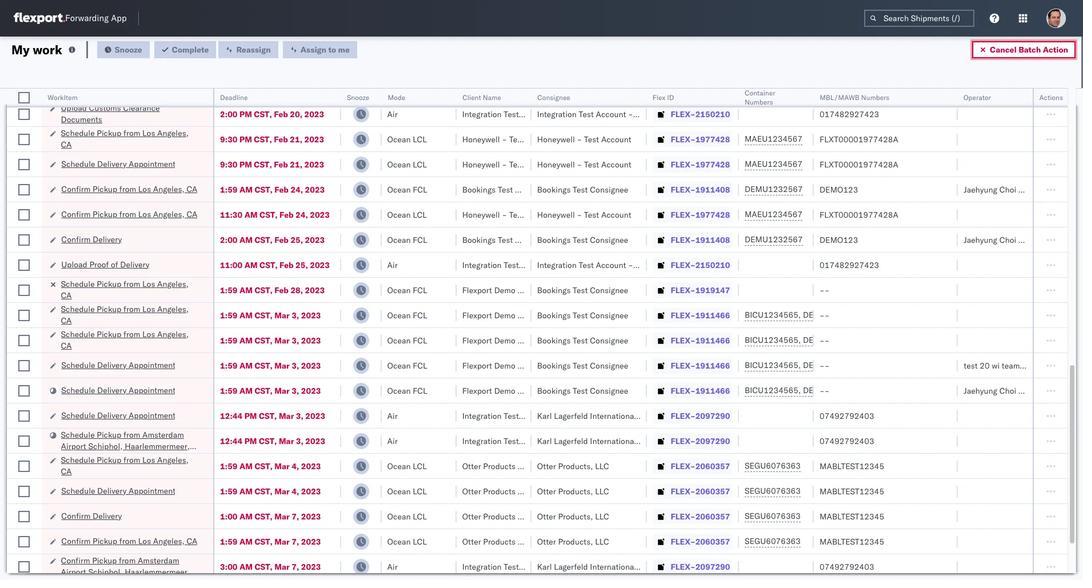Task type: vqa. For each thing, say whether or not it's contained in the screenshot.


Task type: describe. For each thing, give the bounding box(es) containing it.
2:30 pm cst, feb 17, 2023
[[220, 84, 324, 94]]

2060357 for confirm delivery
[[696, 512, 731, 522]]

feb up 11:30 am cst, feb 24, 2023
[[275, 184, 289, 195]]

9:30 for schedule delivery appointment
[[220, 159, 238, 170]]

ca for first schedule pickup from los angeles, ca button from the bottom's the schedule pickup from los angeles, ca link
[[61, 466, 72, 477]]

6 schedule delivery appointment button from the top
[[61, 485, 175, 498]]

1 schedule pickup from los angeles, ca from the top
[[61, 128, 189, 150]]

confirm pickup from amsterdam airport schiphol, haarlemmermeer, netherlands
[[61, 556, 190, 581]]

flex-2150210 for 2:00 pm cst, feb 20, 2023
[[671, 109, 731, 119]]

schedule delivery appointment button for 1:59 am cst, mar 3, 2023
[[61, 359, 175, 372]]

mbl/mawb
[[820, 93, 860, 102]]

7 fcl from the top
[[413, 386, 428, 396]]

12:44 pm cst, mar 3, 2023 for schedule pickup from amsterdam airport schiphol, haarlemmermeer, netherlands
[[220, 436, 325, 446]]

2060357 for confirm pickup from los angeles, ca
[[696, 537, 731, 547]]

forwarding app link
[[14, 13, 127, 24]]

c/o for schedule pickup from amsterdam airport schiphol, haarlemmermeer, netherlands
[[654, 436, 667, 446]]

products, for confirm pickup from los angeles, ca
[[559, 537, 593, 547]]

1 ocean fcl from the top
[[388, 184, 428, 195]]

confirm for 2:00 am cst, feb 25, 2023
[[61, 234, 90, 245]]

schiphol, for schedule
[[88, 441, 123, 452]]

11 ocean from the top
[[388, 461, 411, 472]]

25, for 11:00 am cst, feb 25, 2023
[[296, 260, 308, 270]]

confirm delivery button for 1:00
[[61, 510, 122, 523]]

9 flex- from the top
[[671, 285, 696, 295]]

feb for the schedule pickup from los angeles, ca link corresponding to 1st schedule pickup from los angeles, ca button
[[274, 134, 288, 144]]

flex-2097290 for schedule pickup from amsterdam airport schiphol, haarlemmermeer, netherlands
[[671, 436, 731, 446]]

llc for confirm delivery
[[596, 512, 610, 522]]

14 ocean from the top
[[388, 537, 411, 547]]

1 ocean from the top
[[388, 134, 411, 144]]

1 lcl from the top
[[413, 134, 427, 144]]

international for schedule pickup from amsterdam airport schiphol, haarlemmermeer, netherlands
[[590, 436, 637, 446]]

from for the schedule pickup from los angeles, ca link related to 2nd schedule pickup from los angeles, ca button from the top
[[124, 304, 140, 314]]

9:30 pm cst, feb 21, 2023 for schedule delivery appointment
[[220, 159, 324, 170]]

1 mabltest12345 from the top
[[820, 461, 885, 472]]

8 ocean from the top
[[388, 335, 411, 346]]

12 flex- from the top
[[671, 361, 696, 371]]

3:00 am cst, mar 7, 2023
[[220, 562, 321, 572]]

4 flexport from the top
[[463, 361, 493, 371]]

2 flex- from the top
[[671, 109, 696, 119]]

karl for confirm pickup from amsterdam airport schiphol, haarlemmermeer, netherlands
[[538, 562, 552, 572]]

feb for upload customs clearance documents link in the top left of the page
[[274, 109, 288, 119]]

upload proof of delivery
[[61, 259, 149, 270]]

1911466 for the schedule pickup from los angeles, ca link related to 2nd schedule pickup from los angeles, ca button from the top
[[696, 310, 731, 321]]

feb left 28,
[[275, 285, 289, 295]]

7 ocean fcl from the top
[[388, 386, 428, 396]]

5 ocean fcl from the top
[[388, 335, 428, 346]]

4 flex-1911466 from the top
[[671, 386, 731, 396]]

my work
[[11, 41, 62, 57]]

pm for 2:30's schedule delivery appointment link
[[240, 84, 252, 94]]

8 flex- from the top
[[671, 260, 696, 270]]

schiphol, for confirm
[[88, 567, 123, 577]]

pm for schedule pickup from amsterdam airport schiphol, haarlemmermeer, netherlands link on the left of page
[[245, 436, 257, 446]]

4 ocean lcl from the top
[[388, 461, 427, 472]]

1:59 am cst, feb 28, 2023
[[220, 285, 325, 295]]

mawb1234
[[820, 84, 865, 94]]

feb for second confirm pickup from los angeles, ca link from the top of the page
[[280, 210, 294, 220]]

team
[[1003, 361, 1021, 371]]

container
[[745, 89, 776, 97]]

western
[[636, 84, 666, 94]]

flex-2060357 for confirm pickup from los angeles, ca
[[671, 537, 731, 547]]

confirm delivery link for 1:00 am cst, mar 7, 2023
[[61, 510, 122, 522]]

11:00
[[220, 260, 243, 270]]

flxt00001977428a for schedule pickup from los angeles, ca
[[820, 134, 899, 144]]

11 flex- from the top
[[671, 335, 696, 346]]

schedule pickup from los angeles, ca link for 2nd schedule pickup from los angeles, ca button from the top
[[61, 303, 199, 326]]

schedule delivery appointment for 2:30 pm cst, feb 17, 2023
[[61, 83, 175, 94]]

2001714
[[696, 84, 731, 94]]

6 ocean fcl from the top
[[388, 361, 428, 371]]

2 4, from the top
[[292, 486, 299, 497]]

wi
[[993, 361, 1001, 371]]

test
[[965, 361, 978, 371]]

upload customs clearance documents button
[[61, 102, 199, 126]]

bicu1234565, for the schedule pickup from los angeles, ca link for third schedule pickup from los angeles, ca button from the top
[[745, 335, 801, 345]]

1 1:59 am cst, mar 3, 2023 from the top
[[220, 310, 321, 321]]

2 schedule pickup from los angeles, ca link from the top
[[61, 278, 199, 301]]

confirm pickup from amsterdam airport schiphol, haarlemmermeer, netherlands button
[[61, 555, 199, 581]]

5 -- from the top
[[820, 386, 830, 396]]

feb for upload proof of delivery link
[[280, 260, 294, 270]]

los for second confirm pickup from los angeles, ca link from the top of the page
[[138, 209, 151, 219]]

1 ocean lcl from the top
[[388, 134, 427, 144]]

b.v for schedule delivery appointment
[[639, 411, 652, 421]]

name
[[483, 93, 501, 102]]

7 resize handle column header from the left
[[634, 89, 647, 581]]

snooze
[[347, 93, 370, 102]]

actions
[[1041, 93, 1064, 102]]

10 flex- from the top
[[671, 310, 696, 321]]

upload proof of delivery button
[[61, 259, 149, 271]]

1 flexport demo consignee from the top
[[463, 285, 556, 295]]

bicu1234565, demu1232567 for the schedule pickup from los angeles, ca link related to 2nd schedule pickup from los angeles, ca button from the top
[[745, 310, 862, 320]]

assignment
[[1023, 361, 1064, 371]]

6 schedule delivery appointment from the top
[[61, 486, 175, 496]]

products, for confirm delivery
[[559, 512, 593, 522]]

consignee button
[[532, 91, 636, 102]]

upload customs clearance documents
[[61, 103, 160, 124]]

bicu1234565, for schedule delivery appointment link associated with 1:59
[[745, 360, 801, 371]]

1:59 am cst, feb 24, 2023
[[220, 184, 325, 195]]

my
[[11, 41, 30, 57]]

confirm pickup from amsterdam airport schiphol, haarlemmermeer, netherlands link
[[61, 555, 199, 581]]

Search Shipments (/) text field
[[865, 10, 975, 27]]

schedule delivery appointment link for 12:44
[[61, 410, 175, 421]]

17,
[[290, 84, 303, 94]]

2:00 am cst, feb 25, 2023
[[220, 235, 325, 245]]

3 flex- from the top
[[671, 134, 696, 144]]

1 llc from the top
[[596, 461, 610, 472]]

international for confirm pickup from amsterdam airport schiphol, haarlemmermeer, netherlands
[[590, 562, 637, 572]]

appointment for 12:44
[[128, 410, 175, 421]]

customs
[[89, 103, 121, 113]]

16 flex- from the top
[[671, 461, 696, 472]]

airport for confirm
[[61, 567, 86, 577]]

5 ocean lcl from the top
[[388, 486, 427, 497]]

schedule pickup from amsterdam airport schiphol, haarlemmermeer, netherlands
[[61, 430, 190, 463]]

4 schedule delivery appointment link from the top
[[61, 385, 175, 396]]

4 flex- from the top
[[671, 159, 696, 170]]

5 resize handle column header from the left
[[443, 89, 457, 581]]

7, for 1:00 am cst, mar 7, 2023
[[292, 512, 299, 522]]

of
[[111, 259, 118, 270]]

14 flex- from the top
[[671, 411, 696, 421]]

6 lcl from the top
[[413, 512, 427, 522]]

6 flex- from the top
[[671, 210, 696, 220]]

12:44 pm cst, mar 3, 2023 for schedule delivery appointment
[[220, 411, 325, 421]]

3 flexport from the top
[[463, 335, 493, 346]]

20,
[[290, 109, 303, 119]]

2 confirm pickup from los angeles, ca button from the top
[[61, 208, 197, 221]]

07492792403 for schedule delivery appointment
[[820, 411, 875, 421]]

id
[[668, 93, 675, 102]]

4 ocean fcl from the top
[[388, 310, 428, 321]]

ca for 1:59 am cst, mar 7, 2023 confirm pickup from los angeles, ca link
[[186, 536, 197, 547]]

schedule delivery appointment button for 2:30 pm cst, feb 17, 2023
[[61, 83, 175, 95]]

13 ocean from the top
[[388, 512, 411, 522]]

flxt00001977428a for schedule delivery appointment
[[820, 159, 899, 170]]

1 demo from the top
[[495, 285, 516, 295]]

3 ocean from the top
[[388, 184, 411, 195]]

demo for schedule delivery appointment link associated with 1:59
[[495, 361, 516, 371]]

2:00 pm cst, feb 20, 2023
[[220, 109, 324, 119]]

from for first schedule pickup from los angeles, ca button from the bottom's the schedule pickup from los angeles, ca link
[[124, 455, 140, 465]]

mbl/mawb numbers button
[[815, 91, 947, 102]]

6 1:59 from the top
[[220, 386, 238, 396]]

mbl/mawb numbers
[[820, 93, 890, 102]]

5 flexport demo consignee from the top
[[463, 386, 556, 396]]

workitem
[[47, 93, 77, 102]]

3 flexport demo consignee from the top
[[463, 335, 556, 346]]

mode button
[[382, 91, 445, 102]]

3:00
[[220, 562, 238, 572]]

llc for schedule delivery appointment
[[596, 486, 610, 497]]

schedule delivery appointment link for 1:59
[[61, 359, 175, 371]]

client
[[463, 93, 481, 102]]

5 1:59 from the top
[[220, 361, 238, 371]]

mode
[[388, 93, 405, 102]]

-- for schedule delivery appointment 'button' related to 1:59 am cst, mar 3, 2023
[[820, 361, 830, 371]]

integration for 2:00 pm cst, feb 20, 2023
[[538, 109, 577, 119]]

11:30
[[220, 210, 243, 220]]

1911408 for 2:00 am cst, feb 25, 2023
[[696, 235, 731, 245]]

flex-2150210 for 11:00 am cst, feb 25, 2023
[[671, 260, 731, 270]]

pm for upload customs clearance documents link in the top left of the page
[[240, 109, 252, 119]]

container numbers
[[745, 89, 776, 106]]

deadline
[[220, 93, 248, 102]]

9:30 for schedule pickup from los angeles, ca
[[220, 134, 238, 144]]

8 resize handle column header from the left
[[726, 89, 740, 581]]

flex-2097290 for confirm pickup from amsterdam airport schiphol, haarlemmermeer, netherlands
[[671, 562, 731, 572]]

bleckmann for schedule delivery appointment
[[669, 411, 710, 421]]

proof
[[89, 259, 108, 270]]

12 ocean from the top
[[388, 486, 411, 497]]

otter products - test account for confirm pickup from los angeles, ca
[[463, 537, 573, 547]]

4 fcl from the top
[[413, 310, 428, 321]]

3 1:59 from the top
[[220, 310, 238, 321]]

1 segu6076363 from the top
[[745, 461, 801, 471]]

forwarding app
[[65, 13, 127, 24]]

schedule delivery appointment for 9:30 pm cst, feb 21, 2023
[[61, 159, 175, 169]]

9 1:59 from the top
[[220, 537, 238, 547]]

flex-2097290 for schedule delivery appointment
[[671, 411, 731, 421]]

2060357 for schedule delivery appointment
[[696, 486, 731, 497]]

4 1:59 from the top
[[220, 335, 238, 346]]

air for schedule pickup from amsterdam airport schiphol, haarlemmermeer, netherlands button
[[388, 436, 398, 446]]

1919147
[[696, 285, 731, 295]]

5 flexport from the top
[[463, 386, 493, 396]]

flex-2001714
[[671, 84, 731, 94]]

5 fcl from the top
[[413, 335, 428, 346]]

5 schedule pickup from los angeles, ca from the top
[[61, 455, 189, 477]]

2:00 for 2:00 pm cst, feb 20, 2023
[[220, 109, 238, 119]]

integration test account - western digital
[[538, 84, 691, 94]]

11:30 am cst, feb 24, 2023
[[220, 210, 330, 220]]

1:59 am cst, mar 7, 2023
[[220, 537, 321, 547]]

flexport. image
[[14, 13, 65, 24]]

batch
[[1019, 44, 1042, 55]]

flex
[[653, 93, 666, 102]]

10 resize handle column header from the left
[[945, 89, 959, 581]]

client name
[[463, 93, 501, 102]]

6 schedule from the top
[[61, 329, 95, 339]]

deadline button
[[215, 91, 330, 102]]

flex-1977428 for confirm pickup from los angeles, ca
[[671, 210, 731, 220]]

feb for schedule delivery appointment link for 9:30
[[274, 159, 288, 170]]

3 fcl from the top
[[413, 285, 428, 295]]

4 1911466 from the top
[[696, 386, 731, 396]]

1 products, from the top
[[559, 461, 593, 472]]

4 ocean from the top
[[388, 210, 411, 220]]

6 appointment from the top
[[128, 486, 175, 496]]

11 resize handle column header from the left
[[1020, 89, 1034, 581]]

air for "confirm pickup from amsterdam airport schiphol, haarlemmermeer, netherlands" button
[[388, 562, 398, 572]]

2 lcl from the top
[[413, 159, 427, 170]]

2 schedule pickup from los angeles, ca button from the top
[[61, 303, 199, 327]]

b.v for schedule pickup from amsterdam airport schiphol, haarlemmermeer, netherlands
[[639, 436, 652, 446]]

20 flex- from the top
[[671, 562, 696, 572]]

2 ocean lcl from the top
[[388, 159, 427, 170]]

cancel batch action button
[[973, 41, 1076, 58]]

app
[[111, 13, 127, 24]]

integration for 2:30 pm cst, feb 17, 2023
[[538, 84, 577, 94]]

4 flexport demo consignee from the top
[[463, 361, 556, 371]]

1 -- from the top
[[820, 285, 830, 295]]

otter products - test account for confirm delivery
[[463, 512, 573, 522]]

17 flex- from the top
[[671, 486, 696, 497]]

1 2060357 from the top
[[696, 461, 731, 472]]

1911466 for schedule delivery appointment link associated with 1:59
[[696, 361, 731, 371]]

schedule pickup from amsterdam airport schiphol, haarlemmermeer, netherlands link
[[61, 429, 199, 463]]

4 1:59 am cst, mar 3, 2023 from the top
[[220, 386, 321, 396]]

3 schedule pickup from los angeles, ca from the top
[[61, 304, 189, 326]]

2 ocean from the top
[[388, 159, 411, 170]]

feb for 2:30's schedule delivery appointment link
[[274, 84, 288, 94]]

forwarding
[[65, 13, 109, 24]]

1 4, from the top
[[292, 461, 299, 472]]

flex-1919147
[[671, 285, 731, 295]]

5 ocean from the top
[[388, 235, 411, 245]]



Task type: locate. For each thing, give the bounding box(es) containing it.
3 bleckmann from the top
[[669, 562, 710, 572]]

flex-1977428 button
[[653, 131, 733, 147], [653, 131, 733, 147], [653, 156, 733, 172], [653, 156, 733, 172], [653, 207, 733, 223], [653, 207, 733, 223]]

9:30 pm cst, feb 21, 2023 up 1:59 am cst, feb 24, 2023
[[220, 159, 324, 170]]

pm
[[240, 84, 252, 94], [240, 109, 252, 119], [240, 134, 252, 144], [240, 159, 252, 170], [245, 411, 257, 421], [245, 436, 257, 446]]

confirm for 1:00 am cst, mar 7, 2023
[[61, 511, 90, 521]]

2 karl from the top
[[538, 436, 552, 446]]

1 vertical spatial flex-1977428
[[671, 159, 731, 170]]

demu1232567
[[745, 184, 803, 194], [745, 235, 803, 245], [804, 310, 862, 320], [804, 335, 862, 345], [804, 360, 862, 371], [804, 386, 862, 396]]

segu6076363 for confirm delivery
[[745, 511, 801, 522]]

2:00 down deadline
[[220, 109, 238, 119]]

upload left proof
[[61, 259, 87, 270]]

c/o for confirm pickup from amsterdam airport schiphol, haarlemmermeer, netherlands
[[654, 562, 667, 572]]

flex-2001714 button
[[653, 81, 733, 97], [653, 81, 733, 97]]

schedule
[[61, 83, 95, 94], [61, 128, 95, 138], [61, 159, 95, 169], [61, 279, 95, 289], [61, 304, 95, 314], [61, 329, 95, 339], [61, 360, 95, 370], [61, 385, 95, 396], [61, 410, 95, 421], [61, 430, 95, 440], [61, 455, 95, 465], [61, 486, 95, 496]]

products for confirm pickup from los angeles, ca
[[484, 537, 516, 547]]

2 2150210 from the top
[[696, 260, 731, 270]]

3 flex-2060357 from the top
[[671, 512, 731, 522]]

numbers right mbl/mawb
[[862, 93, 890, 102]]

0 vertical spatial 2097290
[[696, 411, 731, 421]]

flex-2150210 up flex-1919147
[[671, 260, 731, 270]]

1 1:59 am cst, mar 4, 2023 from the top
[[220, 461, 321, 472]]

0 vertical spatial 25,
[[291, 235, 303, 245]]

1 vertical spatial airport
[[61, 567, 86, 577]]

25, up 28,
[[296, 260, 308, 270]]

schedule pickup from los angeles, ca link for third schedule pickup from los angeles, ca button from the top
[[61, 329, 199, 351]]

25, up 11:00 am cst, feb 25, 2023
[[291, 235, 303, 245]]

2060357
[[696, 461, 731, 472], [696, 486, 731, 497], [696, 512, 731, 522], [696, 537, 731, 547]]

2 b.v from the top
[[639, 436, 652, 446]]

flex-
[[671, 84, 696, 94], [671, 109, 696, 119], [671, 134, 696, 144], [671, 159, 696, 170], [671, 184, 696, 195], [671, 210, 696, 220], [671, 235, 696, 245], [671, 260, 696, 270], [671, 285, 696, 295], [671, 310, 696, 321], [671, 335, 696, 346], [671, 361, 696, 371], [671, 386, 696, 396], [671, 411, 696, 421], [671, 436, 696, 446], [671, 461, 696, 472], [671, 486, 696, 497], [671, 512, 696, 522], [671, 537, 696, 547], [671, 562, 696, 572]]

3 schedule from the top
[[61, 159, 95, 169]]

1911466 for the schedule pickup from los angeles, ca link for third schedule pickup from los angeles, ca button from the top
[[696, 335, 731, 346]]

25, for 2:00 am cst, feb 25, 2023
[[291, 235, 303, 245]]

1977428 for schedule pickup from los angeles, ca
[[696, 134, 731, 144]]

bicu1234565,
[[745, 310, 801, 320], [745, 335, 801, 345], [745, 360, 801, 371], [745, 386, 801, 396]]

21, down 20,
[[290, 134, 303, 144]]

21,
[[290, 134, 303, 144], [290, 159, 303, 170]]

4 resize handle column header from the left
[[368, 89, 382, 581]]

documents
[[61, 114, 102, 124]]

9:30 up 11:30
[[220, 159, 238, 170]]

bicu1234565, for the schedule pickup from los angeles, ca link related to 2nd schedule pickup from los angeles, ca button from the top
[[745, 310, 801, 320]]

mabltest12345
[[820, 461, 885, 472], [820, 486, 885, 497], [820, 512, 885, 522], [820, 537, 885, 547]]

12 schedule from the top
[[61, 486, 95, 496]]

2 vertical spatial 7,
[[292, 562, 299, 572]]

2 vertical spatial bleckmann
[[669, 562, 710, 572]]

2 vertical spatial flex-1977428
[[671, 210, 731, 220]]

9 schedule from the top
[[61, 410, 95, 421]]

1 2:00 from the top
[[220, 109, 238, 119]]

amsterdam inside confirm pickup from amsterdam airport schiphol, haarlemmermeer, netherlands
[[138, 556, 179, 566]]

7 1:59 from the top
[[220, 461, 238, 472]]

schedule delivery appointment button for 12:44 pm cst, mar 3, 2023
[[61, 410, 175, 422]]

3 schedule delivery appointment button from the top
[[61, 359, 175, 372]]

1 vertical spatial 4,
[[292, 486, 299, 497]]

2 vertical spatial flex-2097290
[[671, 562, 731, 572]]

1 confirm pickup from los angeles, ca link from the top
[[61, 183, 197, 195]]

test 20 wi team assignment
[[965, 361, 1064, 371]]

products
[[484, 461, 516, 472], [484, 486, 516, 497], [484, 512, 516, 522], [484, 537, 516, 547]]

haarlemmermeer,
[[125, 441, 190, 452], [125, 567, 190, 577]]

flex id
[[653, 93, 675, 102]]

1 9:30 pm cst, feb 21, 2023 from the top
[[220, 134, 324, 144]]

feb down the 2:00 pm cst, feb 20, 2023
[[274, 134, 288, 144]]

2 ocean fcl from the top
[[388, 235, 428, 245]]

ca for confirm pickup from los angeles, ca link for 1:59 am cst, feb 24, 2023
[[186, 184, 197, 194]]

1 vertical spatial karl lagerfeld international b.v c/o bleckmann
[[538, 436, 710, 446]]

1 vertical spatial 017482927423
[[820, 260, 880, 270]]

2 vertical spatial b.v
[[639, 562, 652, 572]]

confirm delivery link for 2:00 am cst, feb 25, 2023
[[61, 234, 122, 245]]

1 vertical spatial 1977428
[[696, 159, 731, 170]]

schedule delivery appointment for 1:59 am cst, mar 3, 2023
[[61, 360, 175, 370]]

1 vertical spatial 24,
[[296, 210, 308, 220]]

clearance
[[123, 103, 160, 113]]

21, for schedule pickup from los angeles, ca
[[290, 134, 303, 144]]

schedule delivery appointment link
[[61, 83, 175, 94], [61, 158, 175, 170], [61, 359, 175, 371], [61, 385, 175, 396], [61, 410, 175, 421], [61, 485, 175, 497]]

1 schedule delivery appointment link from the top
[[61, 83, 175, 94]]

0 vertical spatial 017482927423
[[820, 109, 880, 119]]

1 vertical spatial haarlemmermeer,
[[125, 567, 190, 577]]

numbers down container
[[745, 98, 774, 106]]

resize handle column header
[[28, 89, 41, 581], [200, 89, 213, 581], [328, 89, 341, 581], [368, 89, 382, 581], [443, 89, 457, 581], [518, 89, 532, 581], [634, 89, 647, 581], [726, 89, 740, 581], [801, 89, 815, 581], [945, 89, 959, 581], [1020, 89, 1034, 581], [1055, 89, 1068, 581]]

1 vertical spatial demo123
[[820, 235, 859, 245]]

pickup inside confirm pickup from amsterdam airport schiphol, haarlemmermeer, netherlands
[[92, 556, 117, 566]]

3 resize handle column header from the left
[[328, 89, 341, 581]]

5 schedule delivery appointment from the top
[[61, 410, 175, 421]]

2 vertical spatial flxt00001977428a
[[820, 210, 899, 220]]

1 vertical spatial upload
[[61, 259, 87, 270]]

karl lagerfeld international b.v c/o bleckmann
[[538, 411, 710, 421], [538, 436, 710, 446], [538, 562, 710, 572]]

5 schedule delivery appointment button from the top
[[61, 410, 175, 422]]

upload proof of delivery link
[[61, 259, 149, 270]]

flex-1911408 for 1:59 am cst, feb 24, 2023
[[671, 184, 731, 195]]

demo123
[[820, 184, 859, 195], [820, 235, 859, 245]]

3 schedule delivery appointment from the top
[[61, 360, 175, 370]]

1:59
[[220, 184, 238, 195], [220, 285, 238, 295], [220, 310, 238, 321], [220, 335, 238, 346], [220, 361, 238, 371], [220, 386, 238, 396], [220, 461, 238, 472], [220, 486, 238, 497], [220, 537, 238, 547]]

3 schedule delivery appointment link from the top
[[61, 359, 175, 371]]

1 bleckmann from the top
[[669, 411, 710, 421]]

0 vertical spatial c/o
[[654, 411, 667, 421]]

2 1:59 am cst, mar 4, 2023 from the top
[[220, 486, 321, 497]]

0 vertical spatial bleckmann
[[669, 411, 710, 421]]

ca for the schedule pickup from los angeles, ca link corresponding to 1st schedule pickup from los angeles, ca button
[[61, 139, 72, 150]]

haarlemmermeer, inside confirm pickup from amsterdam airport schiphol, haarlemmermeer, netherlands
[[125, 567, 190, 577]]

1 vertical spatial confirm pickup from los angeles, ca button
[[61, 208, 197, 221]]

amsterdam inside 'schedule pickup from amsterdam airport schiphol, haarlemmermeer, netherlands'
[[142, 430, 184, 440]]

demo for the schedule pickup from los angeles, ca link for third schedule pickup from los angeles, ca button from the top
[[495, 335, 516, 346]]

products, for schedule delivery appointment
[[559, 486, 593, 497]]

3 segu6076363 from the top
[[745, 511, 801, 522]]

2 fcl from the top
[[413, 235, 428, 245]]

work
[[33, 41, 62, 57]]

1 vertical spatial 9:30
[[220, 159, 238, 170]]

1 vertical spatial 21,
[[290, 159, 303, 170]]

feb left 17,
[[274, 84, 288, 94]]

flex-1911408
[[671, 184, 731, 195], [671, 235, 731, 245]]

4 schedule delivery appointment from the top
[[61, 385, 175, 396]]

netherlands inside confirm pickup from amsterdam airport schiphol, haarlemmermeer, netherlands
[[61, 579, 106, 581]]

3 lcl from the top
[[413, 210, 427, 220]]

haarlemmermeer, for confirm pickup from amsterdam airport schiphol, haarlemmermeer, netherlands
[[125, 567, 190, 577]]

2 vertical spatial international
[[590, 562, 637, 572]]

0 horizontal spatial numbers
[[745, 98, 774, 106]]

0 vertical spatial confirm delivery
[[61, 234, 122, 245]]

4 products, from the top
[[559, 537, 593, 547]]

upload customs clearance documents link
[[61, 102, 199, 125]]

None checkbox
[[18, 83, 30, 95], [18, 134, 30, 145], [18, 159, 30, 170], [18, 184, 30, 195], [18, 234, 30, 246], [18, 259, 30, 271], [18, 285, 30, 296], [18, 310, 30, 321], [18, 385, 30, 397], [18, 410, 30, 422], [18, 486, 30, 497], [18, 511, 30, 522], [18, 83, 30, 95], [18, 134, 30, 145], [18, 159, 30, 170], [18, 184, 30, 195], [18, 234, 30, 246], [18, 259, 30, 271], [18, 285, 30, 296], [18, 310, 30, 321], [18, 385, 30, 397], [18, 410, 30, 422], [18, 486, 30, 497], [18, 511, 30, 522]]

numbers for mbl/mawb numbers
[[862, 93, 890, 102]]

otter products, llc for confirm pickup from los angeles, ca
[[538, 537, 610, 547]]

4 schedule pickup from los angeles, ca button from the top
[[61, 454, 199, 478]]

3 schedule pickup from los angeles, ca button from the top
[[61, 329, 199, 353]]

1 vertical spatial schiphol,
[[88, 567, 123, 577]]

segu6076363 for schedule delivery appointment
[[745, 486, 801, 496]]

2 vertical spatial lagerfeld
[[554, 562, 588, 572]]

angeles,
[[157, 128, 189, 138], [153, 184, 184, 194], [153, 209, 184, 219], [157, 279, 189, 289], [157, 304, 189, 314], [157, 329, 189, 339], [157, 455, 189, 465], [153, 536, 184, 547]]

1 vertical spatial 25,
[[296, 260, 308, 270]]

4 otter products, llc from the top
[[538, 537, 610, 547]]

1:00
[[220, 512, 238, 522]]

integration test account - on ag
[[463, 109, 586, 119], [538, 109, 661, 119], [463, 260, 586, 270], [538, 260, 661, 270]]

1 vertical spatial amsterdam
[[138, 556, 179, 566]]

15 flex- from the top
[[671, 436, 696, 446]]

cancel
[[991, 44, 1017, 55]]

segu6076363
[[745, 461, 801, 471], [745, 486, 801, 496], [745, 511, 801, 522], [745, 537, 801, 547]]

3 bicu1234565, demu1232567 from the top
[[745, 360, 862, 371]]

feb left 20,
[[274, 109, 288, 119]]

ca for second confirm pickup from los angeles, ca link from the top of the page
[[186, 209, 197, 219]]

1 vertical spatial confirm pickup from los angeles, ca
[[61, 209, 197, 219]]

24, up 11:30 am cst, feb 24, 2023
[[291, 184, 303, 195]]

2 airport from the top
[[61, 567, 86, 577]]

schedule delivery appointment button for 9:30 pm cst, feb 21, 2023
[[61, 158, 175, 171]]

0 vertical spatial karl
[[538, 411, 552, 421]]

2:00 up the 11:00
[[220, 235, 238, 245]]

2 confirm pickup from los angeles, ca from the top
[[61, 209, 197, 219]]

2:00
[[220, 109, 238, 119], [220, 235, 238, 245]]

1 vertical spatial confirm pickup from los angeles, ca link
[[61, 208, 197, 220]]

schiphol, inside 'schedule pickup from amsterdam airport schiphol, haarlemmermeer, netherlands'
[[88, 441, 123, 452]]

1 vertical spatial flex-1911408
[[671, 235, 731, 245]]

1 vertical spatial netherlands
[[61, 579, 106, 581]]

1 flex- from the top
[[671, 84, 696, 94]]

1 appointment from the top
[[128, 83, 175, 94]]

1 flexport from the top
[[463, 285, 493, 295]]

cst,
[[254, 84, 272, 94], [254, 109, 272, 119], [254, 134, 272, 144], [254, 159, 272, 170], [255, 184, 273, 195], [260, 210, 278, 220], [255, 235, 273, 245], [260, 260, 278, 270], [255, 285, 273, 295], [255, 310, 273, 321], [255, 335, 273, 346], [255, 361, 273, 371], [255, 386, 273, 396], [259, 411, 277, 421], [259, 436, 277, 446], [255, 461, 273, 472], [255, 486, 273, 497], [255, 512, 273, 522], [255, 537, 273, 547], [255, 562, 273, 572]]

ocean fcl
[[388, 184, 428, 195], [388, 235, 428, 245], [388, 285, 428, 295], [388, 310, 428, 321], [388, 335, 428, 346], [388, 361, 428, 371], [388, 386, 428, 396]]

feb down 11:30 am cst, feb 24, 2023
[[275, 235, 289, 245]]

07492792403 for confirm pickup from amsterdam airport schiphol, haarlemmermeer, netherlands
[[820, 562, 875, 572]]

0 vertical spatial 9:30 pm cst, feb 21, 2023
[[220, 134, 324, 144]]

24, for 1:59 am cst, feb 24, 2023
[[291, 184, 303, 195]]

19 flex- from the top
[[671, 537, 696, 547]]

confirm inside confirm pickup from amsterdam airport schiphol, haarlemmermeer, netherlands
[[61, 556, 90, 566]]

bleckmann for confirm pickup from amsterdam airport schiphol, haarlemmermeer, netherlands
[[669, 562, 710, 572]]

0 vertical spatial 07492792403
[[820, 411, 875, 421]]

1 vertical spatial karl
[[538, 436, 552, 446]]

bicu1234565, demu1232567 for the schedule pickup from los angeles, ca link for third schedule pickup from los angeles, ca button from the top
[[745, 335, 862, 345]]

18 flex- from the top
[[671, 512, 696, 522]]

7 ocean lcl from the top
[[388, 537, 427, 547]]

confirm delivery for 1:00 am cst, mar 7, 2023
[[61, 511, 122, 521]]

2 9:30 from the top
[[220, 159, 238, 170]]

0 vertical spatial haarlemmermeer,
[[125, 441, 190, 452]]

honeywell
[[463, 134, 500, 144], [538, 134, 575, 144], [463, 159, 500, 170], [538, 159, 575, 170], [463, 210, 500, 220], [538, 210, 575, 220]]

21, up 1:59 am cst, feb 24, 2023
[[290, 159, 303, 170]]

7, down 1:59 am cst, mar 7, 2023
[[292, 562, 299, 572]]

10 schedule from the top
[[61, 430, 95, 440]]

operator
[[965, 93, 992, 102]]

2 flexport demo consignee from the top
[[463, 310, 556, 321]]

international for schedule delivery appointment
[[590, 411, 637, 421]]

2 vertical spatial 2097290
[[696, 562, 731, 572]]

4 schedule delivery appointment button from the top
[[61, 385, 175, 397]]

1 flex-2060357 from the top
[[671, 461, 731, 472]]

confirm pickup from los angeles, ca button
[[61, 183, 197, 196], [61, 208, 197, 221], [61, 536, 197, 548]]

karl for schedule pickup from amsterdam airport schiphol, haarlemmermeer, netherlands
[[538, 436, 552, 446]]

flex-2060357
[[671, 461, 731, 472], [671, 486, 731, 497], [671, 512, 731, 522], [671, 537, 731, 547]]

4 schedule pickup from los angeles, ca link from the top
[[61, 329, 199, 351]]

netherlands inside 'schedule pickup from amsterdam airport schiphol, haarlemmermeer, netherlands'
[[61, 453, 106, 463]]

0 vertical spatial flex-2150210
[[671, 109, 731, 119]]

3 flex-1911466 from the top
[[671, 361, 731, 371]]

1 vertical spatial 2:00
[[220, 235, 238, 245]]

3 international from the top
[[590, 562, 637, 572]]

container numbers button
[[740, 86, 803, 107]]

digital
[[668, 84, 691, 94]]

fcl
[[413, 184, 428, 195], [413, 235, 428, 245], [413, 285, 428, 295], [413, 310, 428, 321], [413, 335, 428, 346], [413, 361, 428, 371], [413, 386, 428, 396]]

1 vertical spatial maeu1234567
[[745, 159, 803, 169]]

upload inside upload customs clearance documents
[[61, 103, 87, 113]]

0 vertical spatial 4,
[[292, 461, 299, 472]]

3 c/o from the top
[[654, 562, 667, 572]]

confirm for 1:59 am cst, feb 24, 2023
[[61, 184, 90, 194]]

haarlemmermeer, inside 'schedule pickup from amsterdam airport schiphol, haarlemmermeer, netherlands'
[[125, 441, 190, 452]]

flex-2150210 button
[[653, 106, 733, 122], [653, 106, 733, 122], [653, 257, 733, 273], [653, 257, 733, 273]]

None checkbox
[[18, 92, 30, 104], [18, 108, 30, 120], [18, 209, 30, 220], [18, 335, 30, 346], [18, 360, 30, 371], [18, 436, 30, 447], [18, 461, 30, 472], [18, 536, 30, 548], [18, 561, 30, 573], [18, 92, 30, 104], [18, 108, 30, 120], [18, 209, 30, 220], [18, 335, 30, 346], [18, 360, 30, 371], [18, 436, 30, 447], [18, 461, 30, 472], [18, 536, 30, 548], [18, 561, 30, 573]]

1 vertical spatial confirm delivery
[[61, 511, 122, 521]]

confirm delivery button
[[61, 234, 122, 246], [61, 510, 122, 523]]

2 vertical spatial c/o
[[654, 562, 667, 572]]

9:30 pm cst, feb 21, 2023 down the 2:00 pm cst, feb 20, 2023
[[220, 134, 324, 144]]

2097290 for schedule pickup from amsterdam airport schiphol, haarlemmermeer, netherlands
[[696, 436, 731, 446]]

2 vertical spatial 07492792403
[[820, 562, 875, 572]]

demo
[[495, 285, 516, 295], [495, 310, 516, 321], [495, 335, 516, 346], [495, 361, 516, 371], [495, 386, 516, 396]]

air
[[388, 84, 398, 94], [388, 109, 398, 119], [388, 260, 398, 270], [388, 411, 398, 421], [388, 436, 398, 446], [388, 562, 398, 572]]

0 vertical spatial 2150210
[[696, 109, 731, 119]]

1 confirm pickup from los angeles, ca from the top
[[61, 184, 197, 194]]

0 vertical spatial 1:59 am cst, mar 4, 2023
[[220, 461, 321, 472]]

7, for 1:59 am cst, mar 7, 2023
[[292, 537, 299, 547]]

1 vertical spatial 07492792403
[[820, 436, 875, 446]]

feb up 1:59 am cst, feb 24, 2023
[[274, 159, 288, 170]]

1 vertical spatial international
[[590, 436, 637, 446]]

on
[[561, 109, 573, 119], [636, 109, 648, 119], [561, 260, 573, 270], [636, 260, 648, 270]]

7, up 1:59 am cst, mar 7, 2023
[[292, 512, 299, 522]]

1 vertical spatial c/o
[[654, 436, 667, 446]]

12 resize handle column header from the left
[[1055, 89, 1068, 581]]

7 schedule from the top
[[61, 360, 95, 370]]

28,
[[291, 285, 303, 295]]

7, down "1:00 am cst, mar 7, 2023" on the bottom of page
[[292, 537, 299, 547]]

-
[[629, 84, 634, 94], [554, 109, 559, 119], [629, 109, 634, 119], [502, 134, 507, 144], [577, 134, 582, 144], [502, 159, 507, 170], [577, 159, 582, 170], [502, 210, 507, 220], [577, 210, 582, 220], [554, 260, 559, 270], [629, 260, 634, 270], [820, 285, 825, 295], [825, 285, 830, 295], [820, 310, 825, 321], [825, 310, 830, 321], [820, 335, 825, 346], [825, 335, 830, 346], [820, 361, 825, 371], [825, 361, 830, 371], [820, 386, 825, 396], [825, 386, 830, 396], [518, 461, 523, 472], [518, 486, 523, 497], [518, 512, 523, 522], [518, 537, 523, 547]]

1 vertical spatial 2097290
[[696, 436, 731, 446]]

4 confirm from the top
[[61, 511, 90, 521]]

7, for 3:00 am cst, mar 7, 2023
[[292, 562, 299, 572]]

schiphol, inside confirm pickup from amsterdam airport schiphol, haarlemmermeer, netherlands
[[88, 567, 123, 577]]

0 vertical spatial schiphol,
[[88, 441, 123, 452]]

3 flex-1977428 from the top
[[671, 210, 731, 220]]

confirm pickup from los angeles, ca link
[[61, 183, 197, 195], [61, 208, 197, 220], [61, 536, 197, 547]]

0 vertical spatial lagerfeld
[[554, 411, 588, 421]]

flex-1911466 button
[[653, 307, 733, 323], [653, 307, 733, 323], [653, 333, 733, 349], [653, 333, 733, 349], [653, 358, 733, 374], [653, 358, 733, 374], [653, 383, 733, 399], [653, 383, 733, 399]]

1 confirm from the top
[[61, 184, 90, 194]]

2:30
[[220, 84, 238, 94]]

international
[[590, 411, 637, 421], [590, 436, 637, 446], [590, 562, 637, 572]]

llc for confirm pickup from los angeles, ca
[[596, 537, 610, 547]]

demo123 for 1:59 am cst, feb 24, 2023
[[820, 184, 859, 195]]

2150210 down 2001714
[[696, 109, 731, 119]]

schedule inside 'schedule pickup from amsterdam airport schiphol, haarlemmermeer, netherlands'
[[61, 430, 95, 440]]

2 international from the top
[[590, 436, 637, 446]]

1 vertical spatial 12:44
[[220, 436, 243, 446]]

b.v for confirm pickup from amsterdam airport schiphol, haarlemmermeer, netherlands
[[639, 562, 652, 572]]

maeu1234567 for schedule delivery appointment
[[745, 159, 803, 169]]

0 vertical spatial amsterdam
[[142, 430, 184, 440]]

1 otter products, llc from the top
[[538, 461, 610, 472]]

2 vertical spatial karl
[[538, 562, 552, 572]]

0 vertical spatial international
[[590, 411, 637, 421]]

airport inside 'schedule pickup from amsterdam airport schiphol, haarlemmermeer, netherlands'
[[61, 441, 86, 452]]

honeywell - test account
[[463, 134, 557, 144], [538, 134, 632, 144], [463, 159, 557, 170], [538, 159, 632, 170], [463, 210, 557, 220], [538, 210, 632, 220]]

2 2:00 from the top
[[220, 235, 238, 245]]

1 1:59 from the top
[[220, 184, 238, 195]]

0 vertical spatial confirm pickup from los angeles, ca button
[[61, 183, 197, 196]]

account
[[596, 84, 627, 94], [521, 109, 552, 119], [596, 109, 627, 119], [527, 134, 557, 144], [602, 134, 632, 144], [527, 159, 557, 170], [602, 159, 632, 170], [527, 210, 557, 220], [602, 210, 632, 220], [521, 260, 552, 270], [596, 260, 627, 270], [542, 461, 573, 472], [542, 486, 573, 497], [542, 512, 573, 522], [542, 537, 573, 547]]

upload for upload customs clearance documents
[[61, 103, 87, 113]]

2 vertical spatial confirm pickup from los angeles, ca
[[61, 536, 197, 547]]

9:30 down deadline
[[220, 134, 238, 144]]

2 resize handle column header from the left
[[200, 89, 213, 581]]

0 vertical spatial karl lagerfeld international b.v c/o bleckmann
[[538, 411, 710, 421]]

segu6076363 for confirm pickup from los angeles, ca
[[745, 537, 801, 547]]

from for 1:59 am cst, mar 7, 2023 confirm pickup from los angeles, ca link
[[119, 536, 136, 547]]

3 confirm pickup from los angeles, ca from the top
[[61, 536, 197, 547]]

11 schedule from the top
[[61, 455, 95, 465]]

0 vertical spatial upload
[[61, 103, 87, 113]]

delivery inside button
[[120, 259, 149, 270]]

0 vertical spatial airport
[[61, 441, 86, 452]]

3 1:59 am cst, mar 3, 2023 from the top
[[220, 361, 321, 371]]

2 lagerfeld from the top
[[554, 436, 588, 446]]

0 vertical spatial demo123
[[820, 184, 859, 195]]

9:30 pm cst, feb 21, 2023 for schedule pickup from los angeles, ca
[[220, 134, 324, 144]]

1 vertical spatial flxt00001977428a
[[820, 159, 899, 170]]

products for schedule delivery appointment
[[484, 486, 516, 497]]

client name button
[[457, 91, 520, 102]]

from for schedule pickup from amsterdam airport schiphol, haarlemmermeer, netherlands link on the left of page
[[124, 430, 140, 440]]

consignee inside button
[[538, 93, 570, 102]]

flex-1919147 button
[[653, 282, 733, 298], [653, 282, 733, 298]]

integration for 11:00 am cst, feb 25, 2023
[[538, 260, 577, 270]]

2150210 up '1919147'
[[696, 260, 731, 270]]

1911408 for 1:59 am cst, feb 24, 2023
[[696, 184, 731, 195]]

from for the confirm pickup from amsterdam airport schiphol, haarlemmermeer, netherlands link
[[119, 556, 136, 566]]

2150210 for 2:00 pm cst, feb 20, 2023
[[696, 109, 731, 119]]

0 vertical spatial 7,
[[292, 512, 299, 522]]

1:00 am cst, mar 7, 2023
[[220, 512, 321, 522]]

from for second confirm pickup from los angeles, ca link from the top of the page
[[119, 209, 136, 219]]

1 confirm pickup from los angeles, ca button from the top
[[61, 183, 197, 196]]

numbers inside container numbers
[[745, 98, 774, 106]]

1911408
[[696, 184, 731, 195], [696, 235, 731, 245]]

0 vertical spatial flex-2097290
[[671, 411, 731, 421]]

feb down 1:59 am cst, feb 24, 2023
[[280, 210, 294, 220]]

0 vertical spatial confirm pickup from los angeles, ca
[[61, 184, 197, 194]]

2 1:59 from the top
[[220, 285, 238, 295]]

2 bleckmann from the top
[[669, 436, 710, 446]]

from inside 'schedule pickup from amsterdam airport schiphol, haarlemmermeer, netherlands'
[[124, 430, 140, 440]]

21, for schedule delivery appointment
[[290, 159, 303, 170]]

0 vertical spatial 1977428
[[696, 134, 731, 144]]

0 vertical spatial 1911408
[[696, 184, 731, 195]]

0 vertical spatial netherlands
[[61, 453, 106, 463]]

-- for 2nd schedule pickup from los angeles, ca button from the top
[[820, 310, 830, 321]]

demo123 for 2:00 am cst, feb 25, 2023
[[820, 235, 859, 245]]

confirm delivery link
[[61, 234, 122, 245], [61, 510, 122, 522]]

otter products, llc for schedule delivery appointment
[[538, 486, 610, 497]]

flex-2060357 for confirm delivery
[[671, 512, 731, 522]]

1 vertical spatial b.v
[[639, 436, 652, 446]]

mabltest12345 for schedule delivery appointment
[[820, 486, 885, 497]]

ca
[[61, 139, 72, 150], [186, 184, 197, 194], [186, 209, 197, 219], [61, 290, 72, 301], [61, 315, 72, 326], [61, 341, 72, 351], [61, 466, 72, 477], [186, 536, 197, 547]]

2 1977428 from the top
[[696, 159, 731, 170]]

0 vertical spatial confirm pickup from los angeles, ca link
[[61, 183, 197, 195]]

airport
[[61, 441, 86, 452], [61, 567, 86, 577]]

action
[[1044, 44, 1069, 55]]

0 vertical spatial 2:00
[[220, 109, 238, 119]]

0 vertical spatial 12:44
[[220, 411, 243, 421]]

2 c/o from the top
[[654, 436, 667, 446]]

3 mabltest12345 from the top
[[820, 512, 885, 522]]

07492792403 for schedule pickup from amsterdam airport schiphol, haarlemmermeer, netherlands
[[820, 436, 875, 446]]

2 netherlands from the top
[[61, 579, 106, 581]]

24, down 1:59 am cst, feb 24, 2023
[[296, 210, 308, 220]]

2 vertical spatial 1977428
[[696, 210, 731, 220]]

from inside confirm pickup from amsterdam airport schiphol, haarlemmermeer, netherlands
[[119, 556, 136, 566]]

1 flex-2097290 from the top
[[671, 411, 731, 421]]

amsterdam for schedule pickup from amsterdam airport schiphol, haarlemmermeer, netherlands
[[142, 430, 184, 440]]

netherlands for schedule
[[61, 453, 106, 463]]

2 017482927423 from the top
[[820, 260, 880, 270]]

0 vertical spatial flex-1911408
[[671, 184, 731, 195]]

25,
[[291, 235, 303, 245], [296, 260, 308, 270]]

otter products - test account
[[463, 461, 573, 472], [463, 486, 573, 497], [463, 512, 573, 522], [463, 537, 573, 547]]

consignee
[[538, 93, 570, 102], [515, 184, 554, 195], [590, 184, 629, 195], [515, 235, 554, 245], [590, 235, 629, 245], [518, 285, 556, 295], [590, 285, 629, 295], [518, 310, 556, 321], [590, 310, 629, 321], [518, 335, 556, 346], [590, 335, 629, 346], [518, 361, 556, 371], [590, 361, 629, 371], [518, 386, 556, 396], [590, 386, 629, 396]]

flex-2097290
[[671, 411, 731, 421], [671, 436, 731, 446], [671, 562, 731, 572]]

flex-1911466
[[671, 310, 731, 321], [671, 335, 731, 346], [671, 361, 731, 371], [671, 386, 731, 396]]

2 flex-2097290 from the top
[[671, 436, 731, 446]]

confirm pickup from los angeles, ca button for 1:59 am cst, mar 7, 2023
[[61, 536, 197, 548]]

1 products from the top
[[484, 461, 516, 472]]

karl for schedule delivery appointment
[[538, 411, 552, 421]]

airport inside confirm pickup from amsterdam airport schiphol, haarlemmermeer, netherlands
[[61, 567, 86, 577]]

mabltest12345 for confirm pickup from los angeles, ca
[[820, 537, 885, 547]]

0 vertical spatial confirm delivery button
[[61, 234, 122, 246]]

0 vertical spatial 24,
[[291, 184, 303, 195]]

schedule delivery appointment button
[[61, 83, 175, 95], [61, 158, 175, 171], [61, 359, 175, 372], [61, 385, 175, 397], [61, 410, 175, 422], [61, 485, 175, 498]]

upload up 'documents'
[[61, 103, 87, 113]]

1 vertical spatial 9:30 pm cst, feb 21, 2023
[[220, 159, 324, 170]]

0 vertical spatial 12:44 pm cst, mar 3, 2023
[[220, 411, 325, 421]]

feb up 28,
[[280, 260, 294, 270]]

lagerfeld for confirm pickup from amsterdam airport schiphol, haarlemmermeer, netherlands
[[554, 562, 588, 572]]

los
[[142, 128, 155, 138], [138, 184, 151, 194], [138, 209, 151, 219], [142, 279, 155, 289], [142, 304, 155, 314], [142, 329, 155, 339], [142, 455, 155, 465], [138, 536, 151, 547]]

4 llc from the top
[[596, 537, 610, 547]]

1977428 for schedule delivery appointment
[[696, 159, 731, 170]]

pickup inside 'schedule pickup from amsterdam airport schiphol, haarlemmermeer, netherlands'
[[97, 430, 122, 440]]

4 schedule pickup from los angeles, ca from the top
[[61, 329, 189, 351]]

schedule pickup from los angeles, ca button
[[61, 127, 199, 151], [61, 303, 199, 327], [61, 329, 199, 353], [61, 454, 199, 478]]

2 schedule pickup from los angeles, ca from the top
[[61, 279, 189, 301]]

4 mabltest12345 from the top
[[820, 537, 885, 547]]

0 vertical spatial flex-1977428
[[671, 134, 731, 144]]

1 horizontal spatial numbers
[[862, 93, 890, 102]]

0 vertical spatial 9:30
[[220, 134, 238, 144]]

2 vertical spatial karl lagerfeld international b.v c/o bleckmann
[[538, 562, 710, 572]]

netherlands for confirm
[[61, 579, 106, 581]]

schedule pickup from amsterdam airport schiphol, haarlemmermeer, netherlands button
[[61, 429, 199, 463]]

1 vertical spatial 1911408
[[696, 235, 731, 245]]

1 vertical spatial flex-2097290
[[671, 436, 731, 446]]

4 lcl from the top
[[413, 461, 427, 472]]

2 confirm delivery button from the top
[[61, 510, 122, 523]]

20
[[981, 361, 990, 371]]

workitem button
[[41, 91, 202, 102]]

flex-2150210 down "flex id" button
[[671, 109, 731, 119]]

4,
[[292, 461, 299, 472], [292, 486, 299, 497]]

4 bicu1234565, demu1232567 from the top
[[745, 386, 862, 396]]

12:44
[[220, 411, 243, 421], [220, 436, 243, 446]]

1 vertical spatial 2150210
[[696, 260, 731, 270]]

2097290
[[696, 411, 731, 421], [696, 436, 731, 446], [696, 562, 731, 572]]

cancel batch action
[[991, 44, 1069, 55]]

1 vertical spatial 12:44 pm cst, mar 3, 2023
[[220, 436, 325, 446]]

1977428 for confirm pickup from los angeles, ca
[[696, 210, 731, 220]]

maeu1234567 for confirm pickup from los angeles, ca
[[745, 209, 803, 220]]

017482927423 for 2:00 pm cst, feb 20, 2023
[[820, 109, 880, 119]]

from for 4th the schedule pickup from los angeles, ca link from the bottom of the page
[[124, 279, 140, 289]]

karl lagerfeld international b.v c/o bleckmann for schedule pickup from amsterdam airport schiphol, haarlemmermeer, netherlands
[[538, 436, 710, 446]]

0 vertical spatial b.v
[[639, 411, 652, 421]]

1 vertical spatial 7,
[[292, 537, 299, 547]]

017482927423
[[820, 109, 880, 119], [820, 260, 880, 270]]

from for confirm pickup from los angeles, ca link for 1:59 am cst, feb 24, 2023
[[119, 184, 136, 194]]

1 flxt00001977428a from the top
[[820, 134, 899, 144]]

bookings test consignee
[[463, 184, 554, 195], [538, 184, 629, 195], [463, 235, 554, 245], [538, 235, 629, 245], [538, 285, 629, 295], [538, 310, 629, 321], [538, 335, 629, 346], [538, 361, 629, 371], [538, 386, 629, 396]]

products for confirm delivery
[[484, 512, 516, 522]]

delivery
[[97, 83, 126, 94], [97, 159, 126, 169], [92, 234, 122, 245], [120, 259, 149, 270], [97, 360, 126, 370], [97, 385, 126, 396], [97, 410, 126, 421], [97, 486, 126, 496], [92, 511, 122, 521]]

1 schiphol, from the top
[[88, 441, 123, 452]]

lagerfeld for schedule pickup from amsterdam airport schiphol, haarlemmermeer, netherlands
[[554, 436, 588, 446]]

from for the schedule pickup from los angeles, ca link corresponding to 1st schedule pickup from los angeles, ca button
[[124, 128, 140, 138]]

2 vertical spatial confirm pickup from los angeles, ca button
[[61, 536, 197, 548]]

0 vertical spatial 21,
[[290, 134, 303, 144]]

1 vertical spatial 1:59 am cst, mar 4, 2023
[[220, 486, 321, 497]]

1 vertical spatial lagerfeld
[[554, 436, 588, 446]]

flex id button
[[647, 91, 728, 102]]

1 2150210 from the top
[[696, 109, 731, 119]]

1 vertical spatial confirm delivery button
[[61, 510, 122, 523]]

amsterdam for confirm pickup from amsterdam airport schiphol, haarlemmermeer, netherlands
[[138, 556, 179, 566]]

numbers inside button
[[862, 93, 890, 102]]

2097290 for confirm pickup from amsterdam airport schiphol, haarlemmermeer, netherlands
[[696, 562, 731, 572]]

los for the schedule pickup from los angeles, ca link related to 2nd schedule pickup from los angeles, ca button from the top
[[142, 304, 155, 314]]

0 vertical spatial maeu1234567
[[745, 134, 803, 144]]

2097290 for schedule delivery appointment
[[696, 411, 731, 421]]

11:00 am cst, feb 25, 2023
[[220, 260, 330, 270]]

maeu1234567
[[745, 134, 803, 144], [745, 159, 803, 169], [745, 209, 803, 220]]

1 vertical spatial confirm delivery link
[[61, 510, 122, 522]]



